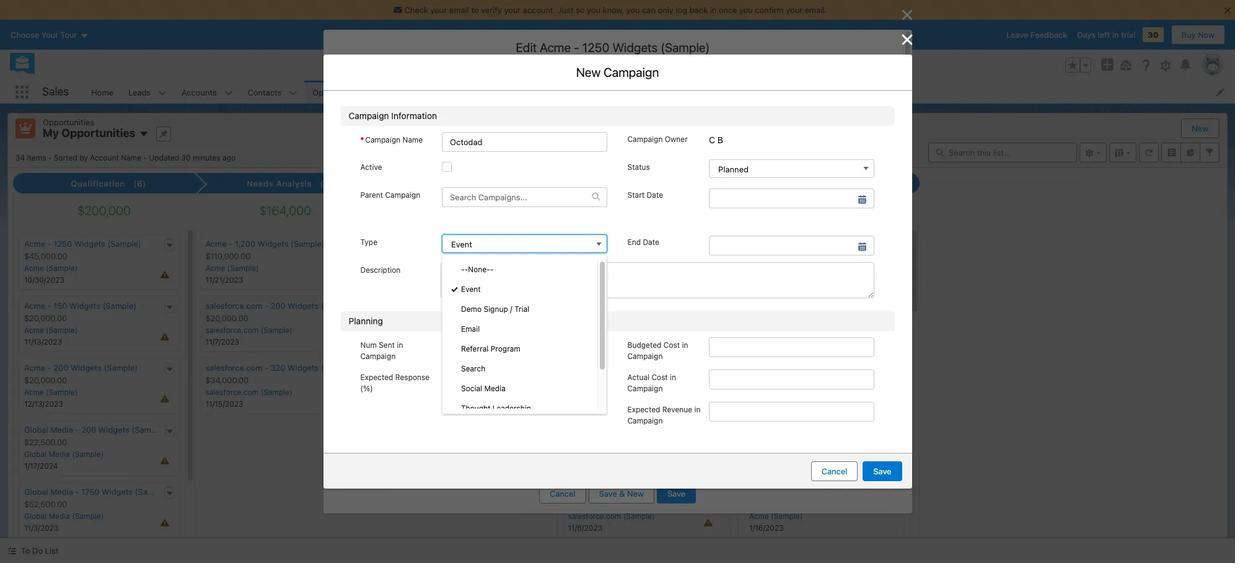 Task type: describe. For each thing, give the bounding box(es) containing it.
end date for completed
[[628, 238, 660, 247]]

text default image for acme - 1,200 widgets (sample)
[[356, 241, 365, 250]]

global media (sample) link for global media - 200 widgets (sample)
[[24, 450, 104, 459]]

event for planned
[[451, 240, 473, 249]]

(sample) inside $20,000.00 salesforce.com (sample) 11/8/2023
[[624, 512, 655, 521]]

planning for completed
[[349, 316, 383, 326]]

leave
[[1007, 30, 1029, 40]]

(sample) inside '$10,000.00 global media (sample) 2/1/2024'
[[616, 388, 648, 397]]

0 vertical spatial group
[[1066, 58, 1092, 73]]

widgets for acme - 200 widgets (sample)
[[71, 363, 102, 373]]

- up $110,000.00
[[229, 239, 233, 249]]

select list display image
[[1110, 142, 1137, 162]]

trial
[[1122, 30, 1136, 40]]

name for completed
[[403, 135, 423, 144]]

salesforce.com - 200 widgets (sample)
[[206, 301, 355, 311]]

planned button
[[709, 159, 875, 178]]

list item containing *
[[338, 102, 606, 155]]

10/30/2023
[[24, 275, 65, 285]]

closed won
[[796, 179, 847, 189]]

description for completed
[[361, 266, 401, 275]]

1 • from the left
[[48, 153, 52, 162]]

widgets down can in the right of the page
[[613, 40, 658, 55]]

salesforce.com inside $20,000.00 salesforce.com (sample) 11/8/2023
[[568, 512, 621, 521]]

2 vertical spatial 200
[[81, 425, 96, 435]]

signup
[[484, 304, 508, 314]]

by
[[79, 153, 88, 162]]

Description text field
[[441, 262, 875, 298]]

$10,000.00 global media (sample) 2/1/2024
[[568, 375, 648, 409]]

parent for completed
[[361, 190, 383, 199]]

Search My Opportunities list view. search field
[[929, 142, 1078, 162]]

expected revenue in campaign text field for completed
[[709, 402, 875, 422]]

salesforce.com - 210 widgets (sample) link
[[568, 487, 716, 497]]

media inside '$10,000.00 global media (sample) 2/1/2024'
[[593, 388, 614, 397]]

acme - 650 widgets (sample)
[[750, 363, 863, 373]]

salesforce.com - 210 widgets (sample)
[[568, 487, 716, 497]]

c b for planned
[[709, 134, 724, 145]]

media for social media
[[485, 384, 506, 393]]

acme (sample) link up 10/24/2022
[[750, 388, 803, 397]]

* list item
[[621, 144, 888, 187]]

acme inside $20,000.00 acme (sample) 11/13/2023
[[24, 326, 44, 335]]

- left 180
[[619, 425, 623, 435]]

acme - 140 widgets (sample) link
[[568, 301, 681, 311]]

referral
[[461, 344, 489, 353]]

- left 600 at right
[[809, 301, 813, 311]]

acme - 140 widgets (sample)
[[568, 301, 681, 311]]

leave feedback
[[1007, 30, 1068, 40]]

acme up $45,000.00
[[24, 239, 45, 249]]

1 * text field from the top
[[427, 185, 603, 205]]

acme - 300 widgets (sample) link
[[750, 487, 863, 497]]

salesforce.com (sample) link for salesforce.com - 200 widgets (sample)
[[206, 326, 293, 335]]

back
[[690, 5, 708, 15]]

budgeted for completed
[[628, 341, 662, 350]]

expected revenue in campaign for planned
[[628, 405, 701, 426]]

0 vertical spatial 30
[[1148, 30, 1159, 40]]

num sent in campaign for planned
[[361, 341, 403, 361]]

contacts list item
[[240, 81, 305, 104]]

- inside acme - 1100 widgets (sample) $105,000.00
[[773, 239, 777, 249]]

parent for planned
[[361, 190, 383, 199]]

start for completed
[[628, 190, 645, 199]]

global media - 80 widgets (sample)
[[568, 363, 705, 373]]

widgets right 1750 in the left bottom of the page
[[102, 487, 133, 497]]

status for planned
[[628, 162, 650, 172]]

name for planned
[[403, 135, 423, 144]]

save & new button
[[589, 484, 655, 503]]

acme - 150 widgets (sample)
[[24, 301, 137, 311]]

widgets up $22,500.00 global media (sample) 1/17/2024
[[98, 425, 129, 435]]

acme inside $20,000.00 acme (sample) 12/13/2023
[[24, 388, 44, 397]]

Budgeted Cost in Campaign text field
[[709, 337, 875, 357]]

active for planned
[[361, 162, 382, 172]]

leave feedback link
[[1007, 30, 1068, 40]]

buy now button
[[1172, 25, 1226, 45]]

global media (sample) link down 180
[[568, 450, 648, 459]]

Active checkbox
[[442, 162, 452, 172]]

now
[[1199, 30, 1215, 40]]

buy now
[[1182, 30, 1215, 40]]

expected revenue in campaign text field for planned
[[709, 402, 875, 422]]

text default image for salesforce.com - 210 widgets (sample)
[[709, 489, 718, 498]]

1 your from the left
[[431, 5, 447, 15]]

(sample) inside $20,000.00 salesforce.com (sample) 11/7/2023
[[261, 326, 293, 335]]

$17,000.00 acme (sample) 1/15/2024
[[568, 251, 622, 285]]

(sample) inside $17,000.00 acme (sample) 1/15/2024
[[590, 264, 622, 273]]

acme - 1,200 widgets (sample) link
[[206, 239, 325, 249]]

- up $20,000.00 salesforce.com (sample) 11/7/2023
[[265, 301, 268, 311]]

140
[[598, 301, 611, 311]]

(sample) inside $20,000.00 acme (sample) 11/13/2023
[[46, 326, 78, 335]]

once
[[719, 5, 737, 15]]

salesforce.com (sample) link for salesforce.com - 600 widgets (sample)
[[750, 326, 837, 335]]

leads list item
[[121, 81, 174, 104]]

$20,000.00 acme (sample) 12/13/2023
[[24, 375, 78, 409]]

media inside the $52,500.00 global media (sample) 11/3/2023
[[49, 512, 70, 521]]

widgets for salesforce.com - 600 widgets (sample)
[[832, 301, 863, 311]]

global media - 200 widgets (sample) link
[[24, 425, 166, 435]]

11/15/2023
[[206, 399, 243, 409]]

- down so
[[574, 40, 580, 55]]

acme - 150 widgets (sample) link
[[24, 301, 137, 311]]

account
[[90, 153, 119, 162]]

$22,500.00 for acme
[[568, 313, 611, 323]]

response for completed
[[395, 373, 430, 382]]

1750
[[81, 487, 99, 497]]

global media (sample)
[[568, 450, 648, 459]]

acme (sample) link for 170
[[568, 264, 622, 273]]

acme (sample) 10/24/2022
[[750, 388, 803, 409]]

salesforce.com inside $20,000.00 salesforce.com (sample) 11/7/2023
[[206, 326, 259, 335]]

(sample) inside $36,000.00 acme (sample) 1/16/2023
[[771, 512, 803, 521]]

actual cost in campaign text field for completed
[[709, 370, 875, 390]]

text default image for acme - 1250 widgets (sample)
[[165, 241, 174, 250]]

budgeted cost in campaign for planned
[[628, 341, 689, 361]]

accounts link
[[174, 81, 224, 104]]

11/7/2023
[[206, 337, 239, 347]]

media inside $22,500.00 global media (sample) 1/17/2024
[[49, 450, 70, 459]]

acme left 150 on the left of the page
[[24, 301, 45, 311]]

new campaign for planned
[[576, 65, 659, 79]]

acme - 1,200 widgets (sample)
[[206, 239, 325, 249]]

planning for planned
[[349, 316, 383, 326]]

actual for completed
[[628, 373, 650, 382]]

sorted
[[54, 153, 77, 162]]

c for completed
[[709, 134, 716, 145]]

sent for planned
[[379, 341, 395, 350]]

global media - 200 widgets (sample)
[[24, 425, 166, 435]]

description information
[[336, 453, 441, 464]]

social media link
[[443, 379, 598, 399]]

search link
[[443, 359, 598, 379]]

--none-- link
[[443, 260, 598, 280]]

- up $45,000.00
[[48, 239, 51, 249]]

1100
[[779, 239, 796, 249]]

text default image for global media - 200 widgets (sample)
[[165, 427, 174, 436]]

event button for planned
[[442, 235, 608, 253]]

- up $20,000.00 acme (sample) 12/13/2023
[[48, 363, 51, 373]]

global media (sample) link for global media - 80 widgets (sample)
[[568, 388, 648, 397]]

campaign owner for planned
[[628, 134, 688, 144]]

global media - 1750 widgets (sample)
[[24, 487, 169, 497]]

- left 140
[[592, 301, 595, 311]]

items
[[27, 153, 46, 162]]

type for completed
[[361, 238, 378, 247]]

(sample) inside $45,000.00 acme (sample) 10/30/2023
[[46, 264, 78, 273]]

know,
[[603, 5, 625, 15]]

acme inside $36,000.00 acme (sample) 1/16/2023
[[750, 512, 769, 521]]

text default image for acme - 200 widgets (sample)
[[165, 365, 174, 374]]

global inside '$10,000.00 global media (sample) 2/1/2024'
[[568, 388, 591, 397]]

salesforce.com down '11/21/2023'
[[206, 301, 263, 311]]

start date for planned
[[628, 190, 663, 199]]

- right & at the bottom of page
[[627, 487, 631, 497]]

calendar
[[395, 87, 429, 97]]

owner for completed
[[665, 134, 688, 144]]

widgets for acme - 300 widgets (sample)
[[796, 487, 827, 497]]

email.
[[805, 5, 827, 15]]

widgets for acme - 140 widgets (sample)
[[614, 301, 645, 311]]

Num Sent in Campaign text field
[[442, 337, 608, 357]]

text default image for acme - 300 widgets (sample)
[[890, 489, 899, 498]]

event button for completed
[[442, 235, 608, 253]]

$110,000.00
[[206, 251, 251, 261]]

contacts link
[[240, 81, 289, 104]]

reports
[[588, 87, 617, 97]]

needs
[[247, 179, 274, 189]]

global inside the $52,500.00 global media (sample) 11/3/2023
[[24, 512, 47, 521]]

2 your from the left
[[504, 5, 521, 15]]

acme left 140
[[568, 301, 589, 311]]

revenue for completed
[[663, 405, 693, 414]]

acme down 10/24/2022
[[750, 450, 769, 459]]

$22,500.00 global media (sample) 1/17/2024
[[24, 437, 104, 471]]

media for global media - 80 widgets (sample)
[[594, 363, 617, 373]]

12/13/2023
[[24, 399, 63, 409]]

$34,000.00
[[206, 375, 249, 385]]

$17,000.00
[[568, 251, 609, 261]]

global inside $22,500.00 global media (sample) 1/17/2024
[[24, 450, 47, 459]]

verify
[[481, 5, 502, 15]]

my
[[43, 126, 59, 140]]

search
[[461, 364, 486, 373]]

$10,000.00
[[568, 375, 610, 385]]

expected response (%) text field for planned
[[442, 370, 608, 390]]

(sample) inside $22,500.00 global media (sample) 1/17/2024
[[72, 450, 104, 459]]

quotes
[[648, 87, 675, 97]]

200 for salesforce.com
[[271, 301, 286, 311]]

global media - 1750 widgets (sample) link
[[24, 487, 169, 497]]

(sample) inside '$22,500.00 acme (sample) 1/2/2024'
[[590, 326, 622, 335]]

widgets for acme - 1100 widgets (sample) $105,000.00
[[799, 239, 830, 249]]

parent campaign for completed
[[361, 190, 421, 199]]

so
[[576, 5, 585, 15]]

salesforce.com (sample) link down $34,000.00
[[206, 388, 293, 397]]

complete
[[427, 140, 461, 149]]

cancel for planned
[[822, 466, 848, 476]]

200 for acme
[[54, 363, 68, 373]]

widgets for acme - 1250 widgets (sample)
[[74, 239, 105, 249]]

acme up $36,000.00 on the bottom of the page
[[750, 487, 771, 497]]

only
[[658, 5, 674, 15]]

b for completed
[[718, 134, 724, 145]]

2 you from the left
[[627, 5, 640, 15]]

acme down the 11/13/2023
[[24, 363, 45, 373]]

expected response (%) for planned
[[361, 373, 430, 393]]

media for global media (sample)
[[593, 450, 614, 459]]

left
[[1098, 30, 1111, 40]]

text default image for acme - 150 widgets (sample)
[[165, 303, 174, 312]]

salesforce.com - 600 widgets (sample)
[[750, 301, 899, 311]]

320
[[271, 363, 286, 373]]

0 horizontal spatial group
[[341, 254, 603, 274]]

acme inside '$22,500.00 acme (sample) 1/2/2024'
[[568, 326, 588, 335]]

referral program
[[461, 344, 521, 353]]

closed
[[796, 179, 826, 189]]

my opportunities
[[43, 126, 135, 140]]

c for planned
[[709, 134, 716, 145]]

widgets for salesforce.com - 210 widgets (sample)
[[649, 487, 680, 497]]

demo signup / trial
[[461, 304, 530, 314]]

date for end date text box
[[643, 238, 660, 247]]

1/15/2024
[[568, 275, 603, 285]]

actual cost in campaign text field for planned
[[709, 370, 875, 390]]

reports link
[[580, 81, 624, 104]]

num for planned
[[361, 341, 377, 350]]

campaign information for completed
[[349, 110, 437, 121]]

expected response (%) text field for completed
[[442, 370, 608, 390]]

$20,000.00 for acme - 150 widgets (sample)
[[24, 313, 67, 323]]

budgeted cost in campaign for completed
[[628, 341, 689, 361]]

- left 170
[[592, 239, 595, 249]]

- up event link
[[490, 265, 494, 274]]

additional
[[336, 340, 381, 351]]

to do list
[[21, 546, 59, 556]]

campaign information for planned
[[349, 110, 437, 121]]

(%) for planned
[[361, 384, 373, 393]]

salesforce.com - 320 widgets (sample) link
[[206, 363, 355, 373]]

acme up $110,000.00
[[206, 239, 227, 249]]

status for completed
[[628, 162, 650, 172]]

salesforce.com up $20,000.00 salesforce.com (sample) 11/8/2023
[[568, 487, 625, 497]]

$20,000.00 for salesforce.com - 210 widgets (sample)
[[568, 499, 611, 509]]

check
[[405, 5, 428, 15]]

(3)
[[320, 179, 333, 189]]

account.
[[523, 5, 556, 15]]

quotes list item
[[640, 81, 698, 104]]

dashboards list item
[[504, 81, 580, 104]]

campaign name for planned
[[365, 135, 423, 144]]



Task type: locate. For each thing, give the bounding box(es) containing it.
widgets right 210
[[649, 487, 680, 497]]

acme up 1/2/2024
[[568, 326, 588, 335]]

text default image for acme - 140 widgets (sample)
[[709, 303, 718, 312]]

1 horizontal spatial 1250
[[583, 40, 610, 55]]

complete this field.
[[427, 140, 496, 149]]

1 vertical spatial * text field
[[427, 254, 603, 274]]

widgets right 80
[[638, 363, 669, 373]]

email
[[461, 324, 480, 334]]

*
[[342, 121, 345, 130], [361, 135, 364, 144], [361, 135, 364, 144], [624, 163, 628, 172]]

End Date text field
[[709, 236, 875, 256]]

$20,000.00 for acme - 200 widgets (sample)
[[24, 375, 67, 385]]

you right so
[[587, 5, 601, 15]]

(0)
[[488, 179, 501, 189]]

acme (sample) link for 200
[[24, 388, 78, 397]]

0 horizontal spatial you
[[587, 5, 601, 15]]

media up 1/17/2024
[[49, 450, 70, 459]]

11/3/2023
[[24, 523, 59, 533]]

global media - 80 widgets (sample) link
[[568, 363, 705, 373]]

quotes link
[[640, 81, 682, 104]]

new inside "button"
[[627, 489, 644, 499]]

widgets inside salesforce.com - 320 widgets (sample) $34,000.00 salesforce.com (sample) 11/15/2023
[[288, 363, 319, 373]]

media up global media (sample)
[[594, 425, 617, 435]]

list
[[45, 546, 59, 556]]

(sample) inside the $52,500.00 global media (sample) 11/3/2023
[[72, 512, 104, 521]]

media down global media - 180 widgets (sample) link
[[593, 450, 614, 459]]

expected response (%) for completed
[[361, 373, 430, 393]]

Parent Campaign text field
[[443, 188, 592, 206]]

widgets for acme - 1,200 widgets (sample)
[[258, 239, 289, 249]]

1 vertical spatial 1250
[[54, 239, 72, 249]]

$20,000.00 inside $20,000.00 acme (sample) 12/13/2023
[[24, 375, 67, 385]]

acme (sample) link down $36,000.00 on the bottom of the page
[[750, 512, 803, 521]]

cancel button for completed
[[811, 461, 858, 481]]

2 * text field from the top
[[427, 254, 603, 274]]

180
[[625, 425, 639, 435]]

media up $22,500.00 global media (sample) 1/17/2024
[[50, 425, 73, 435]]

you left can in the right of the page
[[627, 5, 640, 15]]

widgets right 150 on the left of the page
[[69, 301, 100, 311]]

acme up $17,000.00
[[568, 239, 589, 249]]

save inside "button"
[[599, 489, 617, 499]]

acme (sample) link down $17,000.00
[[568, 264, 622, 273]]

text default image inside to do list button
[[7, 546, 16, 555]]

your left email
[[431, 5, 447, 15]]

new campaign
[[576, 65, 659, 79], [576, 65, 659, 79]]

leadership
[[493, 404, 531, 413]]

new inside "button"
[[1192, 123, 1209, 133]]

1 horizontal spatial you
[[627, 5, 640, 15]]

$22,500.00 inside $22,500.00 global media (sample) 1/17/2024
[[24, 437, 67, 447]]

1 horizontal spatial group
[[1066, 58, 1092, 73]]

- up demo
[[465, 265, 468, 274]]

34 items • sorted by account name • updated 30 minutes ago
[[16, 153, 236, 162]]

$52,500.00 global media (sample) 11/3/2023
[[24, 499, 104, 533]]

salesforce.com (sample) link for salesforce.com - 210 widgets (sample)
[[568, 512, 655, 521]]

salesforce.com inside salesforce.com (sample) 4/19/2023
[[750, 326, 803, 335]]

new campaign for completed
[[576, 65, 659, 79]]

num sent in campaign for completed
[[361, 341, 403, 361]]

updated
[[149, 153, 179, 162]]

my opportunities status
[[16, 153, 149, 162]]

None search field
[[929, 142, 1078, 162]]

global media (sample) link down $52,500.00 at left bottom
[[24, 512, 104, 521]]

$45,000.00
[[24, 251, 67, 261]]

acme - 1250 widgets (sample) link
[[24, 239, 141, 249]]

widgets right 1,200
[[258, 239, 289, 249]]

300
[[779, 487, 794, 497]]

text default image for global media - 80 widgets (sample)
[[709, 365, 718, 374]]

text default image
[[592, 192, 601, 201], [592, 192, 601, 201], [165, 241, 174, 250], [356, 241, 365, 250], [165, 303, 174, 312], [709, 303, 718, 312], [165, 365, 174, 374], [709, 365, 718, 374], [165, 489, 174, 498], [7, 546, 16, 555]]

widgets right "650"
[[796, 363, 827, 373]]

80
[[625, 363, 636, 373]]

inverse image
[[900, 7, 915, 22]]

acme (sample) link up the 11/13/2023
[[24, 326, 78, 335]]

home link
[[84, 81, 121, 104]]

$164,000
[[259, 203, 311, 218]]

$20,000.00 inside $20,000.00 salesforce.com (sample) 11/8/2023
[[568, 499, 611, 509]]

media up $10,000.00
[[594, 363, 617, 373]]

widgets right the 1100 at the right top
[[799, 239, 830, 249]]

end date
[[628, 238, 660, 247], [628, 238, 660, 247]]

expected
[[361, 373, 393, 382], [361, 373, 393, 382], [628, 405, 661, 414], [628, 405, 661, 414]]

none search field inside my opportunities|opportunities|list view element
[[929, 142, 1078, 162]]

Active checkbox
[[442, 162, 452, 172]]

media down $52,500.00 at left bottom
[[49, 512, 70, 521]]

owner for planned
[[665, 134, 688, 144]]

acme up 10/24/2022
[[750, 388, 769, 397]]

response for planned
[[395, 373, 430, 382]]

media up thought leadership at left bottom
[[485, 384, 506, 393]]

actual cost in campaign for planned
[[628, 373, 677, 393]]

acme (sample) link up 1/2/2024
[[568, 326, 622, 335]]

in
[[710, 5, 717, 15], [1113, 30, 1120, 40], [397, 341, 403, 350], [397, 341, 403, 350], [682, 341, 689, 350], [682, 341, 689, 350], [670, 373, 677, 382], [670, 373, 677, 382], [695, 405, 701, 414], [695, 405, 701, 414]]

end date for planned
[[628, 238, 660, 247]]

group up demo
[[341, 254, 603, 274]]

Expected Revenue in Campaign text field
[[709, 402, 875, 422], [709, 402, 875, 422]]

inverse image
[[900, 32, 915, 47], [900, 32, 915, 47]]

media for global media - 180 widgets (sample)
[[594, 425, 617, 435]]

650
[[779, 363, 794, 373]]

salesforce.com - 320 widgets (sample) $34,000.00 salesforce.com (sample) 11/15/2023
[[206, 363, 355, 409]]

(sample) inside '$110,000.00 acme (sample) 11/21/2023'
[[227, 264, 259, 273]]

- up $105,000.00
[[773, 239, 777, 249]]

global media (sample) link up 1/17/2024
[[24, 450, 104, 459]]

acme (sample) link for 1250
[[24, 264, 78, 273]]

list
[[84, 81, 1236, 104]]

1250
[[583, 40, 610, 55], [54, 239, 72, 249]]

- left 150 on the left of the page
[[48, 301, 51, 311]]

(%) for completed
[[361, 384, 373, 393]]

list view controls image
[[1080, 142, 1107, 162]]

End Date text field
[[709, 236, 875, 256]]

$22,500.00 acme (sample) 1/2/2024
[[568, 313, 622, 347]]

Num Sent in Campaign text field
[[442, 337, 608, 357]]

list item
[[338, 102, 606, 155], [621, 102, 888, 144], [621, 187, 888, 229], [338, 211, 606, 253], [338, 280, 606, 322], [338, 366, 606, 408], [621, 366, 888, 408]]

acme - 1100 widgets (sample) $105,000.00
[[750, 239, 866, 261]]

my opportunities|opportunities|list view element
[[7, 113, 1228, 563]]

$22,500.00 for global
[[24, 437, 67, 447]]

accounts list item
[[174, 81, 240, 104]]

- up $22,500.00 global media (sample) 1/17/2024
[[75, 425, 79, 435]]

170
[[598, 239, 611, 249]]

revenue
[[663, 405, 693, 414], [663, 405, 693, 414]]

1 you from the left
[[587, 5, 601, 15]]

0 horizontal spatial $22,500.00
[[24, 437, 67, 447]]

acme inside '$110,000.00 acme (sample) 11/21/2023'
[[206, 264, 225, 273]]

social
[[461, 384, 482, 393]]

referral program link
[[443, 339, 598, 359]]

global media - 180 widgets (sample) link
[[568, 425, 709, 435]]

1250 inside my opportunities|opportunities|list view element
[[54, 239, 72, 249]]

$20,000.00 for salesforce.com - 200 widgets (sample)
[[206, 313, 248, 323]]

150
[[54, 301, 67, 311]]

cancel button
[[811, 461, 858, 481], [811, 461, 858, 481], [539, 484, 586, 503]]

acme up the 12/13/2023
[[24, 388, 44, 397]]

start for planned
[[628, 190, 645, 199]]

start
[[628, 190, 645, 199], [628, 190, 645, 199]]

expected response (%)
[[361, 373, 430, 393], [361, 373, 430, 393]]

$22,500.00 up 1/17/2024
[[24, 437, 67, 447]]

11/21/2023
[[206, 275, 243, 285]]

widgets up $20,000.00 acme (sample) 12/13/2023
[[71, 363, 102, 373]]

ago
[[223, 153, 236, 162]]

1 horizontal spatial •
[[143, 153, 147, 162]]

0 horizontal spatial 200
[[54, 363, 68, 373]]

widgets right 140
[[614, 301, 645, 311]]

group
[[1066, 58, 1092, 73], [341, 254, 603, 274]]

acme (sample) link down $45,000.00
[[24, 264, 78, 273]]

opportunities link
[[305, 81, 372, 104]]

you
[[587, 5, 601, 15], [627, 5, 640, 15], [740, 5, 753, 15]]

$52,500.00
[[24, 499, 67, 509]]

Expected Response (%) text field
[[442, 370, 608, 390], [442, 370, 608, 390]]

1 horizontal spatial your
[[504, 5, 521, 15]]

1 horizontal spatial 30
[[1148, 30, 1159, 40]]

buy
[[1182, 30, 1196, 40]]

campaign name for completed
[[365, 135, 423, 144]]

acme right edit
[[540, 40, 571, 55]]

log
[[676, 5, 688, 15]]

c b for completed
[[709, 134, 724, 145]]

$22,500.00 inside '$22,500.00 acme (sample) 1/2/2024'
[[568, 313, 611, 323]]

media up $52,500.00 at left bottom
[[50, 487, 73, 497]]

• left updated
[[143, 153, 147, 162]]

cancel button for planned
[[811, 461, 858, 481]]

* inside list item
[[624, 163, 628, 172]]

2 horizontal spatial your
[[786, 5, 803, 15]]

0 vertical spatial 1250
[[583, 40, 610, 55]]

salesforce.com
[[206, 301, 263, 311], [750, 301, 807, 311], [206, 326, 259, 335], [750, 326, 803, 335], [206, 363, 263, 373], [206, 388, 259, 397], [568, 487, 625, 497], [568, 512, 621, 521]]

3 you from the left
[[740, 5, 753, 15]]

- inside salesforce.com - 320 widgets (sample) $34,000.00 salesforce.com (sample) 11/15/2023
[[265, 363, 268, 373]]

none-
[[468, 265, 490, 274]]

salesforce.com (sample) link up 11/7/2023
[[206, 326, 293, 335]]

widgets right 180
[[642, 425, 673, 435]]

confirm
[[755, 5, 784, 15]]

$20,000.00 up 11/8/2023
[[568, 499, 611, 509]]

owner inside opportunity owner
[[341, 168, 364, 177]]

acme up '11/21/2023'
[[206, 264, 225, 273]]

- left 1750 in the left bottom of the page
[[75, 487, 79, 497]]

completed
[[719, 164, 760, 174]]

campaign
[[604, 65, 659, 79], [604, 65, 659, 79], [349, 110, 389, 121], [349, 110, 389, 121], [628, 134, 663, 144], [628, 134, 663, 144], [365, 135, 401, 144], [365, 135, 401, 144], [385, 190, 421, 199], [385, 190, 421, 199], [361, 352, 396, 361], [361, 352, 396, 361], [628, 352, 663, 361], [628, 352, 663, 361], [628, 384, 663, 393], [628, 384, 663, 393], [628, 416, 663, 426], [628, 416, 663, 426]]

widgets for acme - 170 widgets (sample)
[[613, 239, 644, 249]]

salesforce.com up 11/7/2023
[[206, 326, 259, 335]]

salesforce.com down $34,000.00
[[206, 388, 259, 397]]

salesforce.com (sample) link up budgeted cost in campaign text field
[[750, 326, 837, 335]]

1 horizontal spatial 200
[[81, 425, 96, 435]]

0 horizontal spatial your
[[431, 5, 447, 15]]

2 horizontal spatial 200
[[271, 301, 286, 311]]

end for completed
[[628, 238, 641, 247]]

b for planned
[[718, 134, 724, 145]]

name inside my opportunities|opportunities|list view element
[[121, 153, 141, 162]]

save button for planned
[[863, 461, 902, 481]]

widgets right 600 at right
[[832, 301, 863, 311]]

inverse image for completed
[[900, 32, 915, 47]]

acme inside the acme (sample) 10/24/2022
[[750, 388, 769, 397]]

(sample) inside salesforce.com (sample) 4/19/2023
[[805, 326, 837, 335]]

media for global media - 200 widgets (sample)
[[50, 425, 73, 435]]

$36,000.00
[[750, 499, 793, 509]]

* text field
[[427, 185, 603, 205], [427, 254, 603, 274]]

(sample)
[[661, 40, 710, 55], [107, 239, 141, 249], [291, 239, 325, 249], [646, 239, 680, 249], [832, 239, 866, 249], [46, 264, 78, 273], [227, 264, 259, 273], [590, 264, 622, 273], [103, 301, 137, 311], [321, 301, 355, 311], [647, 301, 681, 311], [865, 301, 899, 311], [46, 326, 78, 335], [261, 326, 293, 335], [590, 326, 622, 335], [805, 326, 837, 335], [104, 363, 138, 373], [321, 363, 355, 373], [671, 363, 705, 373], [829, 363, 863, 373], [46, 388, 78, 397], [261, 388, 293, 397], [616, 388, 648, 397], [771, 388, 803, 397], [132, 425, 166, 435], [675, 425, 709, 435], [72, 450, 104, 459], [616, 450, 648, 459], [771, 450, 803, 459], [135, 487, 169, 497], [682, 487, 716, 497], [829, 487, 863, 497], [72, 512, 104, 521], [624, 512, 655, 521], [771, 512, 803, 521]]

acme inside acme - 1100 widgets (sample) $105,000.00
[[750, 239, 771, 249]]

210
[[633, 487, 647, 497]]

start date
[[628, 190, 663, 199], [628, 190, 663, 199]]

$20,000.00 up 11/7/2023
[[206, 313, 248, 323]]

- left none-
[[461, 265, 465, 274]]

to do list button
[[0, 538, 66, 563]]

30 inside my opportunities|opportunities|list view element
[[181, 153, 191, 162]]

list containing home
[[84, 81, 1236, 104]]

date
[[647, 190, 663, 199], [647, 190, 663, 199], [643, 238, 660, 247], [643, 238, 660, 247]]

media down $10,000.00
[[593, 388, 614, 397]]

Budgeted Cost in Campaign text field
[[709, 337, 875, 357]]

opportunities list item
[[305, 81, 388, 104]]

2 horizontal spatial you
[[740, 5, 753, 15]]

Actual Cost in Campaign text field
[[709, 370, 875, 390], [709, 370, 875, 390]]

your left "email."
[[786, 5, 803, 15]]

campaign information
[[349, 110, 437, 121], [349, 110, 437, 121]]

this
[[463, 140, 476, 149]]

acme inside $45,000.00 acme (sample) 10/30/2023
[[24, 264, 44, 273]]

acme up the 10/30/2023
[[24, 264, 44, 273]]

None text field
[[710, 118, 886, 138], [521, 480, 886, 511], [710, 118, 886, 138], [521, 480, 886, 511]]

1 vertical spatial 30
[[181, 153, 191, 162]]

salesforce.com up 11/8/2023
[[568, 512, 621, 521]]

save button for completed
[[863, 461, 902, 481]]

Start Date text field
[[709, 188, 875, 208]]

- left 300
[[773, 487, 777, 497]]

0 vertical spatial * text field
[[427, 185, 603, 205]]

1250 up $45,000.00
[[54, 239, 72, 249]]

0 vertical spatial $22,500.00
[[568, 313, 611, 323]]

200
[[271, 301, 286, 311], [54, 363, 68, 373], [81, 425, 96, 435]]

salesforce.com (sample) 4/19/2023
[[750, 326, 837, 347]]

34
[[16, 153, 25, 162]]

type
[[361, 238, 378, 247], [361, 238, 378, 247]]

c b
[[709, 134, 724, 145], [709, 134, 724, 145]]

$20,000.00 inside $20,000.00 acme (sample) 11/13/2023
[[24, 313, 67, 323]]

(sample) inside $20,000.00 acme (sample) 12/13/2023
[[46, 388, 78, 397]]

1250 down so
[[583, 40, 610, 55]]

salesforce.com up salesforce.com (sample) 4/19/2023
[[750, 301, 807, 311]]

- left 80
[[619, 363, 623, 373]]

date for end date text field
[[643, 238, 660, 247]]

0 horizontal spatial 30
[[181, 153, 191, 162]]

$22,500.00 down 140
[[568, 313, 611, 323]]

2 • from the left
[[143, 153, 147, 162]]

sent for completed
[[379, 341, 395, 350]]

actual cost in campaign for completed
[[628, 373, 677, 393]]

end for planned
[[628, 238, 641, 247]]

description for planned
[[361, 266, 401, 275]]

opportunities inside list item
[[313, 87, 364, 97]]

$20,000.00 down 150 on the left of the page
[[24, 313, 67, 323]]

dashboards link
[[504, 81, 564, 104]]

num for completed
[[361, 341, 377, 350]]

new button
[[1182, 119, 1219, 138]]

reports list item
[[580, 81, 640, 104]]

global media (sample) link down $10,000.00
[[568, 388, 648, 397]]

acme up 1/15/2024
[[568, 264, 588, 273]]

$20,000.00
[[24, 313, 67, 323], [206, 313, 248, 323], [24, 375, 67, 385], [568, 499, 611, 509]]

(sample) inside acme - 1100 widgets (sample) $105,000.00
[[832, 239, 866, 249]]

Start Date text field
[[709, 188, 875, 208]]

actual for planned
[[628, 373, 650, 382]]

expected revenue in campaign for completed
[[628, 405, 701, 426]]

campaign owner for completed
[[628, 134, 688, 144]]

widgets for acme - 650 widgets (sample)
[[796, 363, 827, 373]]

parent campaign
[[361, 190, 421, 199], [361, 190, 421, 199]]

acme (sample) link for 150
[[24, 326, 78, 335]]

3 your from the left
[[786, 5, 803, 15]]

0 vertical spatial 200
[[271, 301, 286, 311]]

$20,000.00 salesforce.com (sample) 11/7/2023
[[206, 313, 293, 347]]

$20,000.00 up the 12/13/2023
[[24, 375, 67, 385]]

1 vertical spatial 200
[[54, 363, 68, 373]]

acme (sample) link for 1,200
[[206, 264, 259, 273]]

acme (sample) link up 300
[[750, 450, 803, 459]]

1 horizontal spatial $22,500.00
[[568, 313, 611, 323]]

widgets up $20,000.00 salesforce.com (sample) 11/7/2023
[[288, 301, 319, 311]]

type for planned
[[361, 238, 378, 247]]

$105,000.00
[[750, 251, 796, 261]]

(sample) inside the acme (sample) 10/24/2022
[[771, 388, 803, 397]]

campaign owner
[[628, 134, 688, 144], [628, 134, 688, 144]]

acme inside $17,000.00 acme (sample) 1/15/2024
[[568, 264, 588, 273]]

salesforce.com up $34,000.00
[[206, 363, 263, 373]]

acme up the 11/13/2023
[[24, 326, 44, 335]]

widgets inside acme - 1100 widgets (sample) $105,000.00
[[799, 239, 830, 249]]

acme (sample) link for 300
[[750, 512, 803, 521]]

group down days
[[1066, 58, 1092, 73]]

demo signup / trial link
[[443, 299, 598, 319]]

text default image
[[890, 303, 899, 312], [165, 427, 174, 436], [709, 489, 718, 498], [890, 489, 899, 498]]

30 right trial
[[1148, 30, 1159, 40]]

home
[[91, 87, 113, 97]]

start date for completed
[[628, 190, 663, 199]]

- left 320
[[265, 363, 268, 373]]

acme (sample) link for 140
[[568, 326, 622, 335]]

acme (sample) link up the 12/13/2023
[[24, 388, 78, 397]]

email link
[[443, 319, 598, 339]]

acme up 1/16/2023
[[750, 512, 769, 521]]

acme (sample) link down $110,000.00
[[206, 264, 259, 273]]

1 vertical spatial $22,500.00
[[24, 437, 67, 447]]

- left "650"
[[773, 363, 777, 373]]

date for start date text field
[[647, 190, 663, 199]]

widgets for acme - 150 widgets (sample)
[[69, 301, 100, 311]]

you right once
[[740, 5, 753, 15]]

1/16/2023
[[750, 523, 784, 533]]

30 left 'minutes'
[[181, 153, 191, 162]]

acme up $105,000.00
[[750, 239, 771, 249]]

widgets right 320
[[288, 363, 319, 373]]

active for completed
[[361, 162, 382, 172]]

* text field up event link
[[427, 254, 603, 274]]

$20,000.00 inside $20,000.00 salesforce.com (sample) 11/7/2023
[[206, 313, 248, 323]]

salesforce.com (sample) link down save & new
[[568, 512, 655, 521]]

revenue for planned
[[663, 405, 693, 414]]

widgets for salesforce.com - 200 widgets (sample)
[[288, 301, 319, 311]]

1 vertical spatial group
[[341, 254, 603, 274]]

None text field
[[442, 132, 608, 152], [442, 132, 608, 152], [710, 203, 886, 223], [427, 227, 603, 247], [442, 132, 608, 152], [442, 132, 608, 152], [710, 203, 886, 223], [427, 227, 603, 247]]

0 horizontal spatial 1250
[[54, 239, 72, 249]]

budgeted
[[628, 341, 662, 350], [628, 341, 662, 350]]

acme left "650"
[[750, 363, 771, 373]]

0 horizontal spatial •
[[48, 153, 52, 162]]

acme (sample)
[[750, 450, 803, 459]]

new
[[576, 65, 601, 79], [576, 65, 601, 79], [1192, 123, 1209, 133], [627, 489, 644, 499]]

calendar list item
[[388, 81, 452, 104]]

Description text field
[[441, 262, 875, 298]]



Task type: vqa. For each thing, say whether or not it's contained in the screenshot.
Planned's Planning
yes



